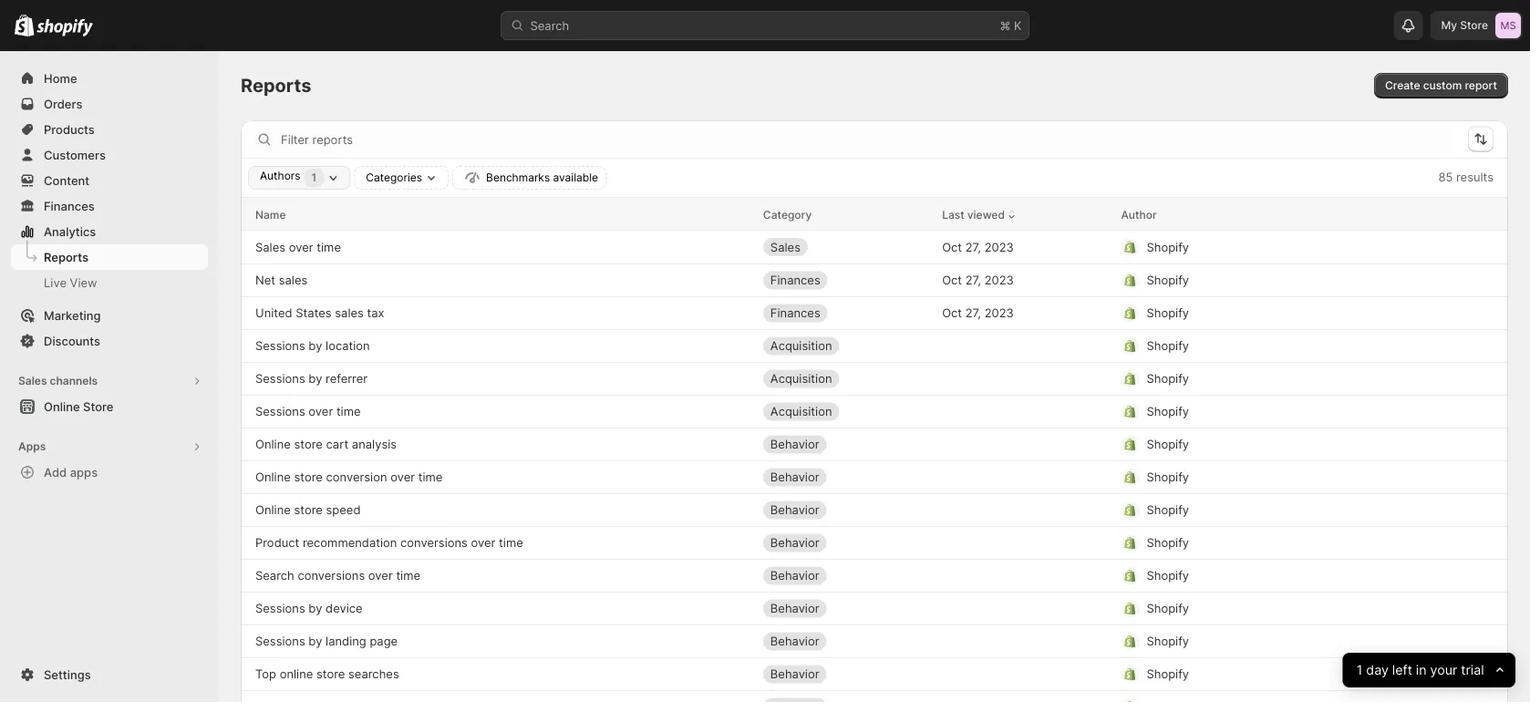 Task type: vqa. For each thing, say whether or not it's contained in the screenshot.


Task type: locate. For each thing, give the bounding box(es) containing it.
2 behavior from the top
[[771, 470, 820, 484]]

row
[[241, 198, 1509, 231], [241, 231, 1509, 264], [241, 264, 1509, 297], [241, 297, 1509, 329], [241, 329, 1509, 362], [241, 362, 1509, 395], [241, 395, 1509, 428], [241, 428, 1509, 461], [241, 461, 1509, 494], [241, 494, 1509, 526], [241, 526, 1509, 559], [241, 559, 1509, 592], [241, 592, 1509, 625], [241, 625, 1509, 658], [241, 658, 1509, 691], [241, 691, 1509, 702]]

3 27, from the top
[[966, 306, 982, 320]]

sales down name on the left
[[255, 240, 286, 254]]

store for online store
[[83, 400, 113, 414]]

sales down category button
[[771, 240, 801, 254]]

2 row from the top
[[241, 231, 1509, 264]]

6 behavior cell from the top
[[763, 594, 928, 624]]

12 row from the top
[[241, 559, 1509, 592]]

store
[[294, 437, 323, 452], [294, 470, 323, 484], [294, 503, 323, 517], [317, 667, 345, 682]]

by left device
[[309, 602, 322, 616]]

name
[[255, 208, 286, 221]]

online down sessions over time link
[[255, 437, 291, 452]]

acquisition cell for sessions by location
[[763, 332, 928, 361]]

5 sessions from the top
[[255, 635, 305, 649]]

0 vertical spatial finances cell
[[763, 266, 928, 295]]

sessions by referrer
[[255, 372, 368, 386]]

by left referrer
[[309, 372, 322, 386]]

search inside row
[[255, 569, 294, 583]]

0 horizontal spatial reports
[[44, 250, 89, 264]]

Filter reports text field
[[281, 125, 1454, 154]]

8 shopify cell from the top
[[1122, 463, 1451, 492]]

sales
[[279, 273, 308, 287], [335, 306, 364, 320]]

shopify for sessions by location
[[1147, 339, 1190, 353]]

1 vertical spatial store
[[83, 400, 113, 414]]

1 by from the top
[[309, 339, 322, 353]]

last viewed button
[[943, 201, 1019, 228]]

9 row from the top
[[241, 461, 1509, 494]]

row containing sales over time
[[241, 231, 1509, 264]]

behavior cell for search conversions over time
[[763, 562, 928, 591]]

online inside button
[[44, 400, 80, 414]]

over
[[289, 240, 313, 254], [309, 405, 333, 419], [391, 470, 415, 484], [471, 536, 496, 550], [368, 569, 393, 583]]

7 row from the top
[[241, 395, 1509, 428]]

0 horizontal spatial sales
[[18, 375, 47, 388]]

reports link
[[11, 245, 208, 270]]

store left cart
[[294, 437, 323, 452]]

1 vertical spatial conversions
[[298, 569, 365, 583]]

sessions inside sessions by landing page link
[[255, 635, 305, 649]]

13 shopify from the top
[[1147, 635, 1190, 649]]

states
[[296, 306, 332, 320]]

2 behavior cell from the top
[[763, 463, 928, 492]]

0 vertical spatial search
[[531, 18, 570, 32]]

10 row from the top
[[241, 494, 1509, 526]]

store left speed
[[294, 503, 323, 517]]

3 behavior cell from the top
[[763, 496, 928, 525]]

0 vertical spatial oct 27, 2023
[[943, 240, 1014, 254]]

2 by from the top
[[309, 372, 322, 386]]

behavior
[[771, 437, 820, 452], [771, 470, 820, 484], [771, 503, 820, 517], [771, 536, 820, 550], [771, 569, 820, 583], [771, 602, 820, 616], [771, 635, 820, 649], [771, 667, 820, 682]]

0 horizontal spatial store
[[83, 400, 113, 414]]

page
[[370, 635, 398, 649]]

2 vertical spatial 2023
[[985, 306, 1014, 320]]

sales for sales over time
[[255, 240, 286, 254]]

acquisition
[[771, 339, 833, 353], [771, 372, 833, 386], [771, 405, 833, 419]]

12 shopify cell from the top
[[1122, 594, 1451, 624]]

8 row from the top
[[241, 428, 1509, 461]]

settings link
[[11, 662, 208, 688]]

row containing search conversions over time
[[241, 559, 1509, 592]]

store down sessions by landing page link
[[317, 667, 345, 682]]

behavior cell for online store cart analysis
[[763, 430, 928, 459]]

online up product
[[255, 503, 291, 517]]

products
[[44, 122, 95, 136]]

sessions by landing page link
[[255, 633, 398, 651]]

sessions up sessions over time
[[255, 372, 305, 386]]

4 row from the top
[[241, 297, 1509, 329]]

0 vertical spatial reports
[[241, 74, 311, 97]]

searches
[[349, 667, 399, 682]]

row containing net sales
[[241, 264, 1509, 297]]

finances cell for united states sales tax
[[763, 299, 928, 328]]

top
[[255, 667, 276, 682]]

7 shopify cell from the top
[[1122, 430, 1451, 459]]

sessions for sessions over time
[[255, 405, 305, 419]]

0 horizontal spatial sales
[[279, 273, 308, 287]]

2 vertical spatial 27,
[[966, 306, 982, 320]]

15 row from the top
[[241, 658, 1509, 691]]

1 vertical spatial finances
[[771, 273, 821, 287]]

united states sales tax link
[[255, 304, 385, 323]]

shopify cell for sessions over time
[[1122, 397, 1451, 427]]

3 behavior from the top
[[771, 503, 820, 517]]

online down sales channels
[[44, 400, 80, 414]]

1 left 'day'
[[1357, 663, 1363, 678]]

85
[[1439, 170, 1454, 184]]

united states sales tax
[[255, 306, 385, 320]]

8 behavior from the top
[[771, 667, 820, 682]]

0 horizontal spatial cell
[[763, 693, 928, 702]]

14 row from the top
[[241, 625, 1509, 658]]

9 shopify cell from the top
[[1122, 496, 1451, 525]]

cell
[[763, 693, 928, 702], [1122, 693, 1451, 702]]

trial
[[1462, 663, 1485, 678]]

live
[[44, 276, 67, 290]]

2 vertical spatial oct 27, 2023
[[943, 306, 1014, 320]]

3 acquisition cell from the top
[[763, 397, 928, 427]]

1 horizontal spatial sales
[[255, 240, 286, 254]]

2 finances cell from the top
[[763, 299, 928, 328]]

sales right net
[[279, 273, 308, 287]]

1 27, from the top
[[966, 240, 982, 254]]

1 finances cell from the top
[[763, 266, 928, 295]]

3 by from the top
[[309, 602, 322, 616]]

last viewed
[[943, 208, 1005, 221]]

7 shopify from the top
[[1147, 437, 1190, 452]]

by left landing
[[309, 635, 322, 649]]

1 vertical spatial finances cell
[[763, 299, 928, 328]]

5 behavior cell from the top
[[763, 562, 928, 591]]

0 horizontal spatial 1
[[312, 171, 317, 184]]

1 vertical spatial oct 27, 2023
[[943, 273, 1014, 287]]

list of reports table
[[241, 198, 1509, 702]]

11 shopify cell from the top
[[1122, 562, 1451, 591]]

2 vertical spatial acquisition cell
[[763, 397, 928, 427]]

6 row from the top
[[241, 362, 1509, 395]]

1 oct 27, 2023 from the top
[[943, 240, 1014, 254]]

live view
[[44, 276, 97, 290]]

0 vertical spatial 2023
[[985, 240, 1014, 254]]

time
[[317, 240, 341, 254], [337, 405, 361, 419], [419, 470, 443, 484], [499, 536, 523, 550], [396, 569, 421, 583]]

search for search conversions over time
[[255, 569, 294, 583]]

0 horizontal spatial search
[[255, 569, 294, 583]]

shopify cell for online store cart analysis
[[1122, 430, 1451, 459]]

store up online store speed
[[294, 470, 323, 484]]

last
[[943, 208, 965, 221]]

sessions inside sessions over time link
[[255, 405, 305, 419]]

row containing online store cart analysis
[[241, 428, 1509, 461]]

1
[[312, 171, 317, 184], [1357, 663, 1363, 678]]

net
[[255, 273, 276, 287]]

2 vertical spatial acquisition
[[771, 405, 833, 419]]

sessions by device
[[255, 602, 363, 616]]

1 vertical spatial search
[[255, 569, 294, 583]]

sessions up top
[[255, 635, 305, 649]]

4 shopify from the top
[[1147, 339, 1190, 353]]

conversions up device
[[298, 569, 365, 583]]

search for search
[[531, 18, 570, 32]]

row containing online store conversion over time
[[241, 461, 1509, 494]]

13 row from the top
[[241, 592, 1509, 625]]

1 vertical spatial 1
[[1357, 663, 1363, 678]]

4 behavior cell from the top
[[763, 529, 928, 558]]

13 shopify cell from the top
[[1122, 627, 1451, 656]]

online store speed link
[[255, 501, 361, 520]]

85 results
[[1439, 170, 1494, 184]]

sessions
[[255, 339, 305, 353], [255, 372, 305, 386], [255, 405, 305, 419], [255, 602, 305, 616], [255, 635, 305, 649]]

add
[[44, 465, 67, 479]]

1 2023 from the top
[[985, 240, 1014, 254]]

store for my store
[[1461, 19, 1489, 32]]

4 shopify cell from the top
[[1122, 332, 1451, 361]]

2 oct 27, 2023 from the top
[[943, 273, 1014, 287]]

oct 27, 2023 for time
[[943, 240, 1014, 254]]

sales inside button
[[18, 375, 47, 388]]

1 horizontal spatial search
[[531, 18, 570, 32]]

2 horizontal spatial sales
[[771, 240, 801, 254]]

8 shopify from the top
[[1147, 470, 1190, 484]]

behavior for top online store searches
[[771, 667, 820, 682]]

acquisition cell for sessions by referrer
[[763, 364, 928, 394]]

store for speed
[[294, 503, 323, 517]]

12 shopify from the top
[[1147, 602, 1190, 616]]

7 behavior from the top
[[771, 635, 820, 649]]

shopify cell for sessions by referrer
[[1122, 364, 1451, 394]]

sales inside united states sales tax link
[[335, 306, 364, 320]]

sessions by location link
[[255, 337, 370, 355]]

0 vertical spatial sales
[[279, 273, 308, 287]]

referrer
[[326, 372, 368, 386]]

5 row from the top
[[241, 329, 1509, 362]]

2 vertical spatial oct
[[943, 306, 963, 320]]

27, for sales
[[966, 306, 982, 320]]

author button
[[1122, 205, 1157, 224]]

4 by from the top
[[309, 635, 322, 649]]

my store
[[1442, 19, 1489, 32]]

shopify image
[[37, 19, 93, 37]]

orders
[[44, 97, 83, 111]]

conversions inside search conversions over time link
[[298, 569, 365, 583]]

1 day left in your trial
[[1357, 663, 1485, 678]]

online for online store cart analysis
[[255, 437, 291, 452]]

1 row from the top
[[241, 198, 1509, 231]]

conversions inside 'product recommendation conversions over time' link
[[401, 536, 468, 550]]

your
[[1431, 663, 1458, 678]]

home link
[[11, 66, 208, 91]]

behavior cell for top online store searches
[[763, 660, 928, 689]]

sales channels button
[[11, 369, 208, 394]]

0 vertical spatial conversions
[[401, 536, 468, 550]]

2 acquisition cell from the top
[[763, 364, 928, 394]]

author
[[1122, 208, 1157, 221]]

0 vertical spatial acquisition
[[771, 339, 833, 353]]

0 vertical spatial 27,
[[966, 240, 982, 254]]

10 shopify from the top
[[1147, 536, 1190, 550]]

4 behavior from the top
[[771, 536, 820, 550]]

2023 for sales
[[985, 306, 1014, 320]]

conversions
[[401, 536, 468, 550], [298, 569, 365, 583]]

store
[[1461, 19, 1489, 32], [83, 400, 113, 414]]

1 right authors at the left of the page
[[312, 171, 317, 184]]

by
[[309, 339, 322, 353], [309, 372, 322, 386], [309, 602, 322, 616], [309, 635, 322, 649]]

sales inside cell
[[771, 240, 801, 254]]

add apps
[[44, 465, 98, 479]]

sessions up sessions by landing page
[[255, 602, 305, 616]]

sessions inside sessions by device link
[[255, 602, 305, 616]]

2 acquisition from the top
[[771, 372, 833, 386]]

sessions over time link
[[255, 403, 361, 421]]

3 oct 27, 2023 from the top
[[943, 306, 1014, 320]]

conversions right the "recommendation"
[[401, 536, 468, 550]]

reports up authors at the left of the page
[[241, 74, 311, 97]]

1 horizontal spatial sales
[[335, 306, 364, 320]]

1 acquisition from the top
[[771, 339, 833, 353]]

1 vertical spatial 27,
[[966, 273, 982, 287]]

1 vertical spatial sales
[[335, 306, 364, 320]]

sales left the channels
[[18, 375, 47, 388]]

by for referrer
[[309, 372, 322, 386]]

0 vertical spatial oct
[[943, 240, 963, 254]]

sessions inside sessions by location link
[[255, 339, 305, 353]]

5 behavior from the top
[[771, 569, 820, 583]]

0 vertical spatial acquisition cell
[[763, 332, 928, 361]]

1 acquisition cell from the top
[[763, 332, 928, 361]]

top online store searches link
[[255, 666, 399, 684]]

content link
[[11, 168, 208, 193]]

store down sales channels button
[[83, 400, 113, 414]]

speed
[[326, 503, 361, 517]]

behavior for online store conversion over time
[[771, 470, 820, 484]]

1 for 1 day left in your trial
[[1357, 663, 1363, 678]]

27,
[[966, 240, 982, 254], [966, 273, 982, 287], [966, 306, 982, 320]]

row containing sessions over time
[[241, 395, 1509, 428]]

1 day left in your trial button
[[1344, 653, 1516, 688]]

6 behavior from the top
[[771, 602, 820, 616]]

online for online store conversion over time
[[255, 470, 291, 484]]

behavior cell for online store speed
[[763, 496, 928, 525]]

2023
[[985, 240, 1014, 254], [985, 273, 1014, 287], [985, 306, 1014, 320]]

3 oct from the top
[[943, 306, 963, 320]]

1 behavior from the top
[[771, 437, 820, 452]]

sales over time
[[255, 240, 341, 254]]

1 vertical spatial acquisition
[[771, 372, 833, 386]]

benchmarks
[[486, 171, 550, 184]]

2 sessions from the top
[[255, 372, 305, 386]]

1 vertical spatial 2023
[[985, 273, 1014, 287]]

store inside button
[[83, 400, 113, 414]]

product recommendation conversions over time
[[255, 536, 523, 550]]

10 shopify cell from the top
[[1122, 529, 1451, 558]]

category button
[[763, 205, 812, 224]]

by for landing
[[309, 635, 322, 649]]

5 shopify from the top
[[1147, 372, 1190, 386]]

sales left tax
[[335, 306, 364, 320]]

1 horizontal spatial 1
[[1357, 663, 1363, 678]]

2 vertical spatial finances
[[771, 306, 821, 320]]

my store image
[[1496, 13, 1522, 38]]

2023 for time
[[985, 240, 1014, 254]]

marketing
[[44, 308, 101, 323]]

online
[[44, 400, 80, 414], [255, 437, 291, 452], [255, 470, 291, 484], [255, 503, 291, 517]]

shopify for sessions by landing page
[[1147, 635, 1190, 649]]

online store conversion over time link
[[255, 468, 443, 487]]

online up online store speed
[[255, 470, 291, 484]]

3 2023 from the top
[[985, 306, 1014, 320]]

by left the location
[[309, 339, 322, 353]]

row containing sessions by referrer
[[241, 362, 1509, 395]]

11 row from the top
[[241, 526, 1509, 559]]

3 shopify cell from the top
[[1122, 299, 1451, 328]]

4 sessions from the top
[[255, 602, 305, 616]]

shopify cell for sessions by device
[[1122, 594, 1451, 624]]

acquisition cell for sessions over time
[[763, 397, 928, 427]]

1 cell from the left
[[763, 693, 928, 702]]

shopify for online store speed
[[1147, 503, 1190, 517]]

product recommendation conversions over time link
[[255, 534, 523, 552]]

finances cell
[[763, 266, 928, 295], [763, 299, 928, 328]]

store right the my
[[1461, 19, 1489, 32]]

shopify for sessions by device
[[1147, 602, 1190, 616]]

benchmarks available
[[486, 171, 599, 184]]

14 shopify cell from the top
[[1122, 660, 1451, 689]]

0 vertical spatial 1
[[312, 171, 317, 184]]

0 vertical spatial store
[[1461, 19, 1489, 32]]

3 row from the top
[[241, 264, 1509, 297]]

discounts link
[[11, 328, 208, 354]]

live view link
[[11, 270, 208, 296]]

8 behavior cell from the top
[[763, 660, 928, 689]]

marketing link
[[11, 303, 208, 328]]

1 horizontal spatial store
[[1461, 19, 1489, 32]]

1 oct from the top
[[943, 240, 963, 254]]

1 vertical spatial acquisition cell
[[763, 364, 928, 394]]

behavior cell for sessions by landing page
[[763, 627, 928, 656]]

1 horizontal spatial reports
[[241, 74, 311, 97]]

1 sessions from the top
[[255, 339, 305, 353]]

2 shopify from the top
[[1147, 273, 1190, 287]]

shopify cell
[[1122, 233, 1451, 262], [1122, 266, 1451, 295], [1122, 299, 1451, 328], [1122, 332, 1451, 361], [1122, 364, 1451, 394], [1122, 397, 1451, 427], [1122, 430, 1451, 459], [1122, 463, 1451, 492], [1122, 496, 1451, 525], [1122, 529, 1451, 558], [1122, 562, 1451, 591], [1122, 594, 1451, 624], [1122, 627, 1451, 656], [1122, 660, 1451, 689]]

behavior cell
[[763, 430, 928, 459], [763, 463, 928, 492], [763, 496, 928, 525], [763, 529, 928, 558], [763, 562, 928, 591], [763, 594, 928, 624], [763, 627, 928, 656], [763, 660, 928, 689]]

by for device
[[309, 602, 322, 616]]

6 shopify cell from the top
[[1122, 397, 1451, 427]]

3 sessions from the top
[[255, 405, 305, 419]]

2 oct from the top
[[943, 273, 963, 287]]

shopify for sessions by referrer
[[1147, 372, 1190, 386]]

acquisition cell
[[763, 332, 928, 361], [763, 364, 928, 394], [763, 397, 928, 427]]

1 behavior cell from the top
[[763, 430, 928, 459]]

device
[[326, 602, 363, 616]]

finances inside the finances link
[[44, 199, 95, 213]]

row containing sessions by location
[[241, 329, 1509, 362]]

oct for time
[[943, 240, 963, 254]]

finances link
[[11, 193, 208, 219]]

reports down analytics
[[44, 250, 89, 264]]

1 horizontal spatial conversions
[[401, 536, 468, 550]]

sales inside net sales link
[[279, 273, 308, 287]]

1 horizontal spatial cell
[[1122, 693, 1451, 702]]

3 acquisition from the top
[[771, 405, 833, 419]]

row containing sessions by device
[[241, 592, 1509, 625]]

1 inside dropdown button
[[1357, 663, 1363, 678]]

finances
[[44, 199, 95, 213], [771, 273, 821, 287], [771, 306, 821, 320]]

1 vertical spatial oct
[[943, 273, 963, 287]]

behavior for search conversions over time
[[771, 569, 820, 583]]

row containing sessions by landing page
[[241, 625, 1509, 658]]

sessions down sessions by referrer link
[[255, 405, 305, 419]]

sessions inside sessions by referrer link
[[255, 372, 305, 386]]

14 shopify from the top
[[1147, 667, 1190, 682]]

5 shopify cell from the top
[[1122, 364, 1451, 394]]

9 shopify from the top
[[1147, 503, 1190, 517]]

shopify cell for product recommendation conversions over time
[[1122, 529, 1451, 558]]

7 behavior cell from the top
[[763, 627, 928, 656]]

sales channels
[[18, 375, 98, 388]]

conversion
[[326, 470, 387, 484]]

0 horizontal spatial conversions
[[298, 569, 365, 583]]

sessions down united
[[255, 339, 305, 353]]

6 shopify from the top
[[1147, 405, 1190, 419]]

11 shopify from the top
[[1147, 569, 1190, 583]]

0 vertical spatial finances
[[44, 199, 95, 213]]



Task type: describe. For each thing, give the bounding box(es) containing it.
shopify cell for top online store searches
[[1122, 660, 1451, 689]]

online for online store speed
[[255, 503, 291, 517]]

row containing name
[[241, 198, 1509, 231]]

shopify cell for online store conversion over time
[[1122, 463, 1451, 492]]

left
[[1393, 663, 1413, 678]]

shopify for product recommendation conversions over time
[[1147, 536, 1190, 550]]

acquisition for sessions by location
[[771, 339, 833, 353]]

finances cell for net sales
[[763, 266, 928, 295]]

1 shopify cell from the top
[[1122, 233, 1451, 262]]

categories
[[366, 171, 422, 184]]

store for cart
[[294, 437, 323, 452]]

sessions over time
[[255, 405, 361, 419]]

shopify cell for online store speed
[[1122, 496, 1451, 525]]

sessions for sessions by referrer
[[255, 372, 305, 386]]

viewed
[[968, 208, 1005, 221]]

view
[[70, 276, 97, 290]]

3 shopify from the top
[[1147, 306, 1190, 320]]

row containing online store speed
[[241, 494, 1509, 526]]

online store link
[[11, 394, 208, 420]]

behavior for online store speed
[[771, 503, 820, 517]]

behavior cell for sessions by device
[[763, 594, 928, 624]]

sessions by device link
[[255, 600, 363, 618]]

behavior cell for online store conversion over time
[[763, 463, 928, 492]]

sales for sales channels
[[18, 375, 47, 388]]

shopify for online store cart analysis
[[1147, 437, 1190, 452]]

16 row from the top
[[241, 691, 1509, 702]]

customers link
[[11, 142, 208, 168]]

online store speed
[[255, 503, 361, 517]]

cart
[[326, 437, 349, 452]]

2 shopify cell from the top
[[1122, 266, 1451, 295]]

⌘
[[1000, 18, 1011, 32]]

1 shopify from the top
[[1147, 240, 1190, 254]]

store for conversion
[[294, 470, 323, 484]]

1 vertical spatial reports
[[44, 250, 89, 264]]

discounts
[[44, 334, 100, 348]]

sessions for sessions by device
[[255, 602, 305, 616]]

acquisition for sessions over time
[[771, 405, 833, 419]]

shopify for search conversions over time
[[1147, 569, 1190, 583]]

location
[[326, 339, 370, 353]]

sales over time link
[[255, 238, 341, 256]]

results
[[1457, 170, 1494, 184]]

online store cart analysis
[[255, 437, 397, 452]]

acquisition for sessions by referrer
[[771, 372, 833, 386]]

products link
[[11, 117, 208, 142]]

27, for time
[[966, 240, 982, 254]]

finances for united states sales tax
[[771, 306, 821, 320]]

create custom report button
[[1375, 73, 1509, 99]]

report
[[1466, 79, 1498, 92]]

analysis
[[352, 437, 397, 452]]

oct 27, 2023 for sales
[[943, 306, 1014, 320]]

custom
[[1424, 79, 1463, 92]]

row containing product recommendation conversions over time
[[241, 526, 1509, 559]]

content
[[44, 173, 90, 187]]

authors
[[260, 169, 301, 182]]

⌘ k
[[1000, 18, 1022, 32]]

shopify cell for search conversions over time
[[1122, 562, 1451, 591]]

net sales
[[255, 273, 308, 287]]

row containing united states sales tax
[[241, 297, 1509, 329]]

home
[[44, 71, 77, 85]]

apps
[[70, 465, 98, 479]]

settings
[[44, 668, 91, 682]]

behavior for online store cart analysis
[[771, 437, 820, 452]]

product
[[255, 536, 299, 550]]

create custom report
[[1386, 79, 1498, 92]]

top online store searches
[[255, 667, 399, 682]]

sessions by location
[[255, 339, 370, 353]]

orders link
[[11, 91, 208, 117]]

apps
[[18, 440, 46, 453]]

behavior cell for product recommendation conversions over time
[[763, 529, 928, 558]]

shopify for top online store searches
[[1147, 667, 1190, 682]]

finances for net sales
[[771, 273, 821, 287]]

by for location
[[309, 339, 322, 353]]

sales for sales
[[771, 240, 801, 254]]

analytics link
[[11, 219, 208, 245]]

2 2023 from the top
[[985, 273, 1014, 287]]

online store conversion over time
[[255, 470, 443, 484]]

shopify for online store conversion over time
[[1147, 470, 1190, 484]]

recommendation
[[303, 536, 397, 550]]

sales cell
[[763, 233, 928, 262]]

shopify image
[[15, 14, 34, 36]]

shopify cell for sessions by location
[[1122, 332, 1451, 361]]

online store button
[[0, 394, 219, 420]]

tax
[[367, 306, 385, 320]]

behavior for sessions by device
[[771, 602, 820, 616]]

channels
[[50, 375, 98, 388]]

row containing top online store searches
[[241, 658, 1509, 691]]

sessions by landing page
[[255, 635, 398, 649]]

sessions for sessions by location
[[255, 339, 305, 353]]

benchmarks available button
[[453, 166, 607, 190]]

2 27, from the top
[[966, 273, 982, 287]]

customers
[[44, 148, 106, 162]]

available
[[553, 171, 599, 184]]

behavior for product recommendation conversions over time
[[771, 536, 820, 550]]

categories button
[[354, 166, 449, 190]]

shopify for sessions over time
[[1147, 405, 1190, 419]]

1 for 1
[[312, 171, 317, 184]]

name button
[[255, 205, 286, 224]]

behavior for sessions by landing page
[[771, 635, 820, 649]]

add apps button
[[11, 460, 208, 485]]

united
[[255, 306, 293, 320]]

create
[[1386, 79, 1421, 92]]

net sales link
[[255, 271, 308, 290]]

apps button
[[11, 434, 208, 460]]

online for online store
[[44, 400, 80, 414]]

oct for sales
[[943, 306, 963, 320]]

shopify cell for sessions by landing page
[[1122, 627, 1451, 656]]

sessions for sessions by landing page
[[255, 635, 305, 649]]

online
[[280, 667, 313, 682]]

landing
[[326, 635, 367, 649]]

k
[[1015, 18, 1022, 32]]

sessions by referrer link
[[255, 370, 368, 388]]

online store
[[44, 400, 113, 414]]

in
[[1417, 663, 1428, 678]]

search conversions over time link
[[255, 567, 421, 585]]

online store cart analysis link
[[255, 436, 397, 454]]

2 cell from the left
[[1122, 693, 1451, 702]]



